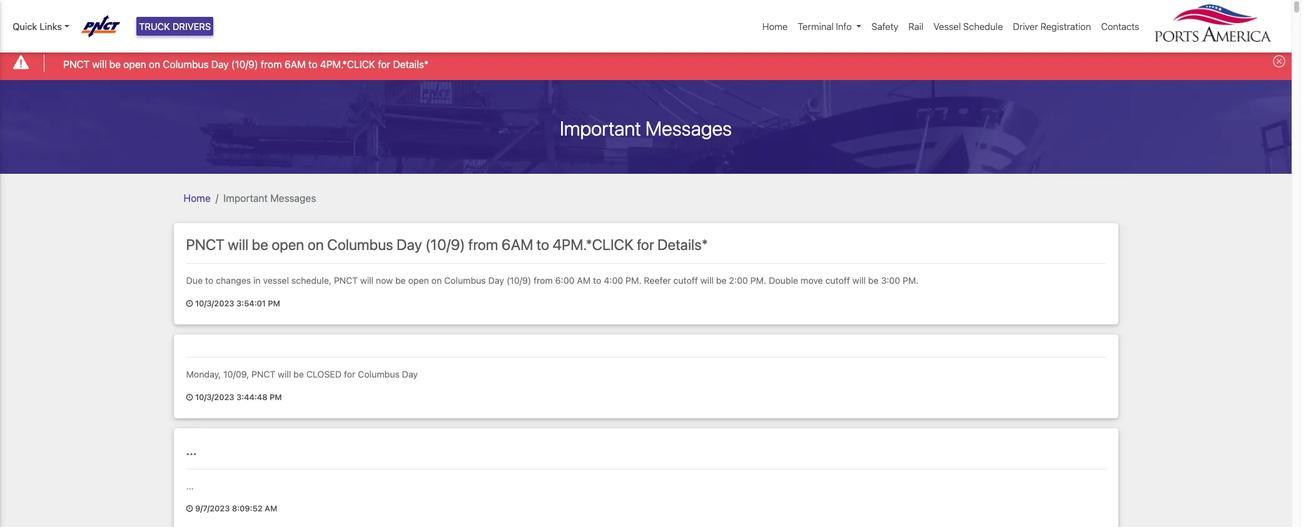 Task type: describe. For each thing, give the bounding box(es) containing it.
3:44:48
[[236, 393, 267, 402]]

0 vertical spatial messages
[[645, 116, 732, 140]]

pnct right schedule,
[[334, 276, 358, 286]]

3:54:01
[[236, 299, 266, 308]]

clock o image for 10/3/2023 3:44:48 pm
[[186, 394, 193, 402]]

reefer
[[644, 276, 671, 286]]

10/3/2023 3:44:48 pm
[[193, 393, 282, 402]]

links
[[40, 21, 62, 32]]

due
[[186, 276, 203, 286]]

safety link
[[867, 14, 904, 38]]

info
[[836, 21, 852, 32]]

clock o image for 9/7/2023 8:09:52 am
[[186, 506, 193, 514]]

2 horizontal spatial (10/9)
[[507, 276, 531, 286]]

2 pm. from the left
[[751, 276, 766, 286]]

truck drivers
[[139, 21, 211, 32]]

pnct will be open on columbus day (10/9) from 6am to 4pm.*click for details* alert
[[0, 46, 1292, 80]]

0 horizontal spatial messages
[[270, 192, 316, 204]]

(10/9) inside "alert"
[[231, 59, 258, 70]]

0 vertical spatial important messages
[[560, 116, 732, 140]]

1 vertical spatial pnct will be open on columbus day (10/9) from 6am to 4pm.*click for details*
[[186, 236, 708, 253]]

vessel schedule
[[934, 21, 1003, 32]]

3 pm. from the left
[[903, 276, 919, 286]]

safety
[[872, 21, 899, 32]]

double
[[769, 276, 798, 286]]

10/3/2023 for 3:54:01
[[195, 299, 234, 308]]

day inside "alert"
[[211, 59, 229, 70]]

move
[[801, 276, 823, 286]]

rail link
[[904, 14, 929, 38]]

2:00
[[729, 276, 748, 286]]

changes
[[216, 276, 251, 286]]

1 horizontal spatial on
[[308, 236, 324, 253]]

9/7/2023
[[195, 504, 230, 514]]

0 vertical spatial home link
[[758, 14, 793, 38]]

contacts
[[1101, 21, 1140, 32]]

columbus inside "alert"
[[163, 59, 209, 70]]

details* inside "alert"
[[393, 59, 429, 70]]

1 vertical spatial details*
[[657, 236, 708, 253]]

schedule
[[963, 21, 1003, 32]]

3:00
[[881, 276, 900, 286]]

2 horizontal spatial open
[[408, 276, 429, 286]]

in
[[253, 276, 261, 286]]

1 vertical spatial home
[[184, 192, 211, 204]]

0 horizontal spatial home link
[[184, 192, 211, 204]]

monday, 10/09, pnct will be closed for columbus day
[[186, 369, 418, 380]]

1 vertical spatial important messages
[[223, 192, 316, 204]]

from inside "alert"
[[261, 59, 282, 70]]

now
[[376, 276, 393, 286]]

1 vertical spatial open
[[272, 236, 304, 253]]

terminal
[[798, 21, 834, 32]]

1 horizontal spatial (10/9)
[[425, 236, 465, 253]]

6am inside "alert"
[[285, 59, 306, 70]]

2 horizontal spatial on
[[431, 276, 442, 286]]

pnct inside "alert"
[[63, 59, 90, 70]]

on inside "alert"
[[149, 59, 160, 70]]

9/7/2023 8:09:52 am
[[193, 504, 277, 514]]

truck drivers link
[[136, 17, 214, 36]]

pnct will be open on columbus day (10/9) from 6am to 4pm.*click for details* link
[[63, 57, 429, 72]]

2 vertical spatial for
[[344, 369, 355, 380]]

2 horizontal spatial for
[[637, 236, 654, 253]]

due to changes in vessel schedule, pnct will now be open on columbus day (10/9) from 6:00 am to 4:00 pm.  reefer cutoff will be 2:00 pm.  double move cutoff will be 3:00 pm.
[[186, 276, 919, 286]]

quick links
[[13, 21, 62, 32]]

pnct up due
[[186, 236, 224, 253]]

pnct will be open on columbus day (10/9) from 6am to 4pm.*click for details* inside "alert"
[[63, 59, 429, 70]]



Task type: locate. For each thing, give the bounding box(es) containing it.
for inside pnct will be open on columbus day (10/9) from 6am to 4pm.*click for details* link
[[378, 59, 390, 70]]

pm
[[268, 299, 280, 308], [270, 393, 282, 402]]

2 cutoff from the left
[[825, 276, 850, 286]]

1 vertical spatial messages
[[270, 192, 316, 204]]

registration
[[1041, 21, 1091, 32]]

0 vertical spatial pnct will be open on columbus day (10/9) from 6am to 4pm.*click for details*
[[63, 59, 429, 70]]

am right 8:09:52
[[265, 504, 277, 514]]

1 horizontal spatial cutoff
[[825, 276, 850, 286]]

10/3/2023 for 3:44:48
[[195, 393, 234, 402]]

schedule,
[[291, 276, 331, 286]]

2 horizontal spatial from
[[534, 276, 553, 286]]

10/09,
[[223, 369, 249, 380]]

1 horizontal spatial pm.
[[751, 276, 766, 286]]

important
[[560, 116, 641, 140], [223, 192, 268, 204]]

6am
[[285, 59, 306, 70], [502, 236, 533, 253]]

pm. right the 3:00
[[903, 276, 919, 286]]

...
[[186, 441, 197, 459], [186, 481, 194, 492]]

0 vertical spatial on
[[149, 59, 160, 70]]

clock o image
[[186, 394, 193, 402], [186, 506, 193, 514]]

1 vertical spatial on
[[308, 236, 324, 253]]

0 horizontal spatial on
[[149, 59, 160, 70]]

1 vertical spatial important
[[223, 192, 268, 204]]

1 vertical spatial ...
[[186, 481, 194, 492]]

truck
[[139, 21, 170, 32]]

1 vertical spatial (10/9)
[[425, 236, 465, 253]]

pnct up 3:44:48
[[251, 369, 275, 380]]

1 10/3/2023 from the top
[[195, 299, 234, 308]]

1 vertical spatial for
[[637, 236, 654, 253]]

messages
[[645, 116, 732, 140], [270, 192, 316, 204]]

0 vertical spatial ...
[[186, 441, 197, 459]]

10/3/2023 right clock o image
[[195, 299, 234, 308]]

2 vertical spatial from
[[534, 276, 553, 286]]

1 vertical spatial 10/3/2023
[[195, 393, 234, 402]]

1 ... from the top
[[186, 441, 197, 459]]

closed
[[306, 369, 342, 380]]

2 vertical spatial (10/9)
[[507, 276, 531, 286]]

4pm.*click
[[320, 59, 375, 70], [553, 236, 634, 253]]

10/3/2023 down "monday," at left
[[195, 393, 234, 402]]

driver registration link
[[1008, 14, 1096, 38]]

will
[[92, 59, 107, 70], [228, 236, 249, 253], [360, 276, 374, 286], [700, 276, 714, 286], [853, 276, 866, 286], [278, 369, 291, 380]]

0 vertical spatial clock o image
[[186, 394, 193, 402]]

1 horizontal spatial details*
[[657, 236, 708, 253]]

0 vertical spatial (10/9)
[[231, 59, 258, 70]]

for
[[378, 59, 390, 70], [637, 236, 654, 253], [344, 369, 355, 380]]

0 vertical spatial am
[[577, 276, 591, 286]]

0 horizontal spatial 4pm.*click
[[320, 59, 375, 70]]

0 horizontal spatial for
[[344, 369, 355, 380]]

day
[[211, 59, 229, 70], [397, 236, 422, 253], [488, 276, 504, 286], [402, 369, 418, 380]]

0 horizontal spatial important messages
[[223, 192, 316, 204]]

pnct down quick links link
[[63, 59, 90, 70]]

0 vertical spatial 4pm.*click
[[320, 59, 375, 70]]

1 vertical spatial 6am
[[502, 236, 533, 253]]

1 vertical spatial pm
[[270, 393, 282, 402]]

2 vertical spatial on
[[431, 276, 442, 286]]

0 horizontal spatial pm.
[[626, 276, 642, 286]]

clock o image left 9/7/2023
[[186, 506, 193, 514]]

0 vertical spatial for
[[378, 59, 390, 70]]

to inside "alert"
[[308, 59, 317, 70]]

1 horizontal spatial from
[[468, 236, 498, 253]]

1 horizontal spatial am
[[577, 276, 591, 286]]

(10/9)
[[231, 59, 258, 70], [425, 236, 465, 253], [507, 276, 531, 286]]

1 vertical spatial clock o image
[[186, 506, 193, 514]]

2 vertical spatial open
[[408, 276, 429, 286]]

2 clock o image from the top
[[186, 506, 193, 514]]

0 vertical spatial details*
[[393, 59, 429, 70]]

0 horizontal spatial open
[[123, 59, 146, 70]]

0 vertical spatial important
[[560, 116, 641, 140]]

important messages
[[560, 116, 732, 140], [223, 192, 316, 204]]

1 horizontal spatial important messages
[[560, 116, 732, 140]]

on up schedule,
[[308, 236, 324, 253]]

pm right 3:44:48
[[270, 393, 282, 402]]

monday,
[[186, 369, 221, 380]]

2 ... from the top
[[186, 481, 194, 492]]

1 vertical spatial from
[[468, 236, 498, 253]]

cutoff right "move"
[[825, 276, 850, 286]]

0 vertical spatial 6am
[[285, 59, 306, 70]]

open right now
[[408, 276, 429, 286]]

pnct
[[63, 59, 90, 70], [186, 236, 224, 253], [334, 276, 358, 286], [251, 369, 275, 380]]

1 horizontal spatial home
[[763, 21, 788, 32]]

am
[[577, 276, 591, 286], [265, 504, 277, 514]]

from
[[261, 59, 282, 70], [468, 236, 498, 253], [534, 276, 553, 286]]

clock o image down "monday," at left
[[186, 394, 193, 402]]

1 horizontal spatial 6am
[[502, 236, 533, 253]]

open down truck
[[123, 59, 146, 70]]

0 horizontal spatial home
[[184, 192, 211, 204]]

0 horizontal spatial details*
[[393, 59, 429, 70]]

0 vertical spatial pm
[[268, 299, 280, 308]]

0 vertical spatial home
[[763, 21, 788, 32]]

10/3/2023
[[195, 299, 234, 308], [195, 393, 234, 402]]

be
[[109, 59, 121, 70], [252, 236, 268, 253], [395, 276, 406, 286], [716, 276, 727, 286], [868, 276, 879, 286], [294, 369, 304, 380]]

on
[[149, 59, 160, 70], [308, 236, 324, 253], [431, 276, 442, 286]]

vessel schedule link
[[929, 14, 1008, 38]]

4:00
[[604, 276, 623, 286]]

on right now
[[431, 276, 442, 286]]

pm right 3:54:01
[[268, 299, 280, 308]]

pm. right 4:00
[[626, 276, 642, 286]]

8:09:52
[[232, 504, 263, 514]]

1 vertical spatial am
[[265, 504, 277, 514]]

0 horizontal spatial from
[[261, 59, 282, 70]]

1 horizontal spatial home link
[[758, 14, 793, 38]]

columbus
[[163, 59, 209, 70], [327, 236, 393, 253], [444, 276, 486, 286], [358, 369, 400, 380]]

quick links link
[[13, 19, 69, 33]]

pm. right 2:00
[[751, 276, 766, 286]]

rail
[[909, 21, 924, 32]]

home link
[[758, 14, 793, 38], [184, 192, 211, 204]]

details*
[[393, 59, 429, 70], [657, 236, 708, 253]]

contacts link
[[1096, 14, 1145, 38]]

cutoff
[[673, 276, 698, 286], [825, 276, 850, 286]]

1 horizontal spatial important
[[560, 116, 641, 140]]

driver
[[1013, 21, 1038, 32]]

0 horizontal spatial cutoff
[[673, 276, 698, 286]]

0 vertical spatial from
[[261, 59, 282, 70]]

to
[[308, 59, 317, 70], [537, 236, 549, 253], [205, 276, 213, 286], [593, 276, 601, 286]]

clock o image
[[186, 300, 193, 308]]

driver registration
[[1013, 21, 1091, 32]]

4pm.*click inside "alert"
[[320, 59, 375, 70]]

10/3/2023 3:54:01 pm
[[193, 299, 280, 308]]

1 vertical spatial 4pm.*click
[[553, 236, 634, 253]]

open
[[123, 59, 146, 70], [272, 236, 304, 253], [408, 276, 429, 286]]

1 horizontal spatial 4pm.*click
[[553, 236, 634, 253]]

0 horizontal spatial important
[[223, 192, 268, 204]]

terminal info link
[[793, 14, 867, 38]]

am right "6:00"
[[577, 276, 591, 286]]

6:00
[[555, 276, 575, 286]]

open up vessel
[[272, 236, 304, 253]]

terminal info
[[798, 21, 852, 32]]

0 horizontal spatial am
[[265, 504, 277, 514]]

1 horizontal spatial for
[[378, 59, 390, 70]]

1 pm. from the left
[[626, 276, 642, 286]]

1 clock o image from the top
[[186, 394, 193, 402]]

will inside "alert"
[[92, 59, 107, 70]]

pm for 10/3/2023 3:44:48 pm
[[270, 393, 282, 402]]

quick
[[13, 21, 37, 32]]

vessel
[[934, 21, 961, 32]]

home
[[763, 21, 788, 32], [184, 192, 211, 204]]

on down truck
[[149, 59, 160, 70]]

0 horizontal spatial (10/9)
[[231, 59, 258, 70]]

pm for 10/3/2023 3:54:01 pm
[[268, 299, 280, 308]]

1 cutoff from the left
[[673, 276, 698, 286]]

0 horizontal spatial 6am
[[285, 59, 306, 70]]

1 vertical spatial home link
[[184, 192, 211, 204]]

open inside pnct will be open on columbus day (10/9) from 6am to 4pm.*click for details* link
[[123, 59, 146, 70]]

2 horizontal spatial pm.
[[903, 276, 919, 286]]

be inside pnct will be open on columbus day (10/9) from 6am to 4pm.*click for details* link
[[109, 59, 121, 70]]

drivers
[[173, 21, 211, 32]]

pnct will be open on columbus day (10/9) from 6am to 4pm.*click for details*
[[63, 59, 429, 70], [186, 236, 708, 253]]

2 10/3/2023 from the top
[[195, 393, 234, 402]]

0 vertical spatial 10/3/2023
[[195, 299, 234, 308]]

close image
[[1273, 55, 1286, 68]]

vessel
[[263, 276, 289, 286]]

1 horizontal spatial open
[[272, 236, 304, 253]]

0 vertical spatial open
[[123, 59, 146, 70]]

1 horizontal spatial messages
[[645, 116, 732, 140]]

cutoff right the reefer
[[673, 276, 698, 286]]

pm.
[[626, 276, 642, 286], [751, 276, 766, 286], [903, 276, 919, 286]]



Task type: vqa. For each thing, say whether or not it's contained in the screenshot.
Reefer
yes



